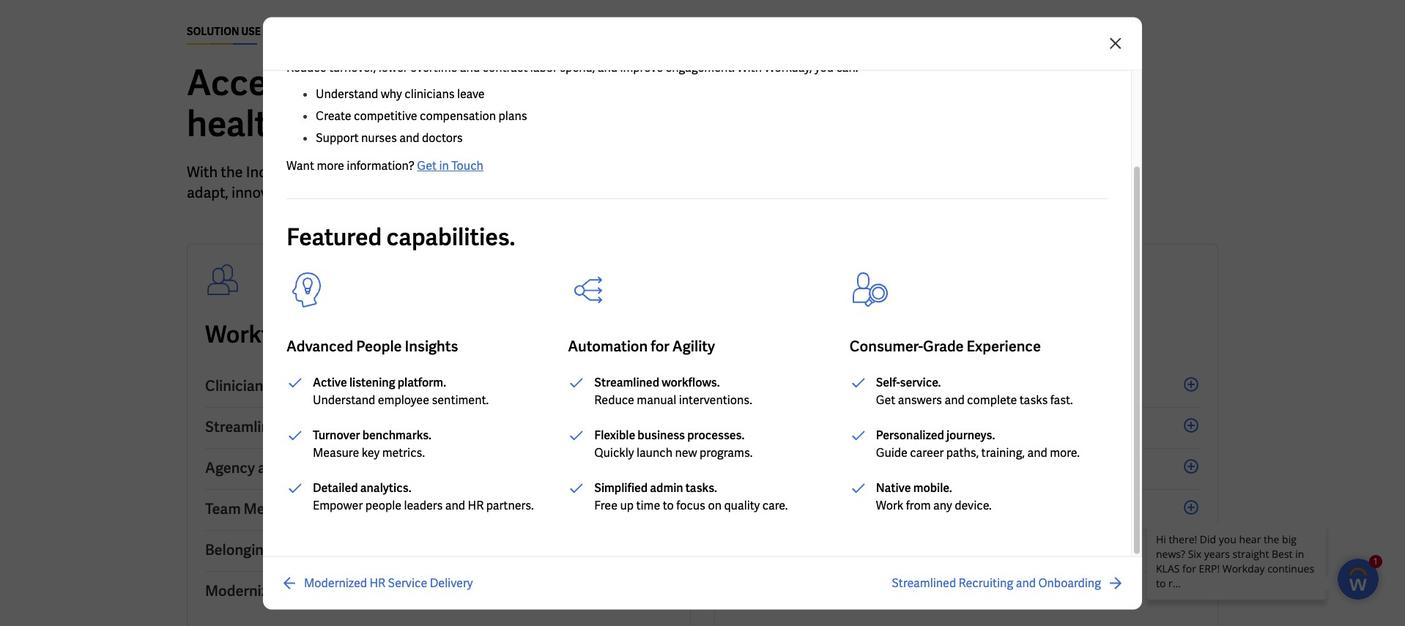 Task type: describe. For each thing, give the bounding box(es) containing it.
and up the leave
[[460, 60, 480, 75]]

streamlined recruiting and onboarding for modernized hr service delivery button in the the "featured capabilities." dialog
[[892, 575, 1102, 591]]

native
[[876, 481, 911, 496]]

processes.
[[688, 428, 745, 443]]

delivery inside the "featured capabilities." dialog
[[430, 575, 473, 591]]

for inside accelerate value with solutions made for healthcare.
[[790, 60, 835, 106]]

automation for agility
[[568, 337, 715, 356]]

1 horizontal spatial hr
[[370, 575, 386, 591]]

from inside with the industry accelerator for healthcare, you benefit from a global ecosystem of partners to help you adapt, innovate, and scale—all while fast-tracking your digital transformation.
[[562, 163, 593, 182]]

optimized automated replenishment button
[[733, 572, 1200, 613]]

0 horizontal spatial service
[[310, 582, 360, 601]]

guide
[[876, 446, 908, 461]]

benefit
[[512, 163, 559, 182]]

2 horizontal spatial you
[[850, 163, 874, 182]]

experience for member
[[303, 500, 377, 519]]

0 horizontal spatial modernized
[[205, 582, 285, 601]]

manual
[[637, 393, 677, 408]]

scale—all
[[323, 183, 388, 202]]

engagement.
[[666, 60, 735, 75]]

chain for resilient healthcare supply chain
[[1031, 320, 1094, 350]]

supplier-
[[733, 459, 793, 478]]

and right agency
[[258, 459, 283, 478]]

and left 'supply-'
[[796, 459, 821, 478]]

made
[[693, 60, 783, 106]]

driven
[[774, 418, 818, 437]]

partners.
[[486, 498, 534, 514]]

proactive contract management button
[[733, 531, 1200, 572]]

workday,
[[765, 60, 812, 75]]

hr inside detailed analytics. empower people leaders and hr partners.
[[468, 498, 484, 514]]

and inside with the industry accelerator for healthcare, you benefit from a global ecosystem of partners to help you adapt, innovate, and scale—all while fast-tracking your digital transformation.
[[295, 183, 320, 202]]

1 horizontal spatial contract
[[799, 541, 859, 560]]

to inside button
[[365, 541, 379, 560]]

answers
[[898, 393, 942, 408]]

overtime
[[410, 60, 458, 75]]

for inside with the industry accelerator for healthcare, you benefit from a global ecosystem of partners to help you adapt, innovate, and scale—all while fast-tracking your digital transformation.
[[384, 163, 403, 182]]

agency and contract labor optimization
[[205, 459, 477, 478]]

from inside native mobile. work from any device.
[[906, 498, 931, 514]]

and right spend,
[[598, 60, 618, 75]]

value
[[367, 60, 453, 106]]

risk
[[928, 459, 956, 478]]

work
[[876, 498, 904, 514]]

modernized inside the "featured capabilities." dialog
[[304, 575, 367, 591]]

self-
[[876, 375, 900, 391]]

advanced people insights
[[287, 337, 458, 356]]

doctors
[[422, 130, 463, 146]]

management inside supplier- and supply-related risk management button
[[959, 459, 1048, 478]]

team member experience and well-being
[[205, 500, 479, 519]]

supply for healthcare
[[953, 320, 1026, 350]]

why
[[381, 86, 402, 102]]

belonging and diversity to drive health equity
[[205, 541, 510, 560]]

with
[[460, 60, 531, 106]]

with inside with the industry accelerator for healthcare, you benefit from a global ecosystem of partners to help you adapt, innovate, and scale—all while fast-tracking your digital transformation.
[[187, 163, 218, 182]]

supplier- and supply-related risk management
[[733, 459, 1048, 478]]

and inside detailed analytics. empower people leaders and hr partners.
[[445, 498, 465, 514]]

flexible
[[595, 428, 636, 443]]

for left people
[[322, 320, 352, 350]]

featured capabilities. dialog
[[0, 0, 1406, 627]]

and inside self-service. get answers and complete tasks fast.
[[945, 393, 965, 408]]

drive
[[382, 541, 418, 560]]

future
[[397, 320, 466, 350]]

get inside self-service. get answers and complete tasks fast.
[[876, 393, 896, 408]]

your
[[516, 183, 545, 202]]

with the industry accelerator for healthcare, you benefit from a global ecosystem of partners to help you adapt, innovate, and scale—all while fast-tracking your digital transformation.
[[187, 163, 874, 202]]

agility
[[673, 337, 715, 356]]

interventions.
[[679, 393, 753, 408]]

and down member
[[275, 541, 300, 560]]

clinically integrated supply chain
[[733, 377, 957, 396]]

modernized hr service delivery button down drive
[[205, 572, 673, 613]]

clinician engagement and retention button
[[205, 367, 673, 408]]

proactive contract management
[[733, 541, 951, 560]]

to inside with the industry accelerator for healthcare, you benefit from a global ecosystem of partners to help you adapt, innovate, and scale—all while fast-tracking your digital transformation.
[[801, 163, 815, 182]]

optimized automated replenishment
[[733, 582, 983, 601]]

sentiment.
[[432, 393, 489, 408]]

with inside the "featured capabilities." dialog
[[738, 60, 762, 75]]

new
[[675, 446, 697, 461]]

being
[[441, 500, 479, 519]]

solutions
[[538, 60, 686, 106]]

streamlined for modernized hr service delivery button in the the "featured capabilities." dialog
[[892, 575, 957, 591]]

0 vertical spatial contract
[[286, 459, 346, 478]]

management inside proactive contract management button
[[862, 541, 951, 560]]

clinically integrated supply chain button
[[733, 367, 1200, 408]]

grade
[[923, 337, 964, 356]]

and up key
[[361, 418, 386, 437]]

and right active
[[353, 377, 378, 396]]

ecosystem
[[651, 163, 722, 182]]

detailed
[[313, 481, 358, 496]]

consumer-
[[850, 337, 923, 356]]

integrated
[[796, 377, 866, 396]]

streamlined recruiting and onboarding button for clinician engagement and retention button
[[205, 408, 673, 449]]

up
[[620, 498, 634, 514]]

and inside understand why clinicians leave create competitive compensation plans support nurses and doctors
[[400, 130, 420, 146]]

workforce for the future of health
[[205, 320, 569, 350]]

proactive
[[733, 541, 797, 560]]

streamlined recruiting and onboarding for clinician engagement and retention button
[[205, 418, 468, 437]]

turnover benchmarks. measure key metrics.
[[313, 428, 432, 461]]

key
[[362, 446, 380, 461]]

nurses
[[361, 130, 397, 146]]

device.
[[955, 498, 992, 514]]

to inside simplified admin tasks. free up time to focus on quality care.
[[663, 498, 674, 514]]

supplier- and supply-related risk management button
[[733, 449, 1200, 490]]

active
[[313, 375, 347, 391]]

labor
[[530, 60, 558, 75]]

time
[[636, 498, 661, 514]]

admin
[[650, 481, 684, 496]]

healthcare,
[[406, 163, 482, 182]]

understand why clinicians leave create competitive compensation plans support nurses and doctors
[[316, 86, 527, 146]]

and down native in the right bottom of the page
[[854, 500, 879, 519]]

automated
[[804, 582, 880, 601]]

journeys.
[[947, 428, 995, 443]]

compensation
[[420, 108, 496, 124]]

optimization
[[390, 459, 477, 478]]

healthcare
[[830, 320, 949, 350]]

resilient healthcare supply chain
[[733, 320, 1094, 350]]

experience for grade
[[967, 337, 1041, 356]]

get in touch link
[[417, 158, 484, 174]]

healthcare.
[[187, 101, 367, 147]]



Task type: vqa. For each thing, say whether or not it's contained in the screenshot.
Large Enterprise 'Enterprise'
no



Task type: locate. For each thing, give the bounding box(es) containing it.
free
[[595, 498, 618, 514]]

1 vertical spatial supply
[[869, 377, 915, 396]]

0 horizontal spatial get
[[417, 158, 437, 174]]

people
[[356, 337, 402, 356]]

management down work
[[862, 541, 951, 560]]

workflows.
[[662, 375, 720, 391]]

industry
[[246, 163, 301, 182]]

tasks.
[[686, 481, 717, 496]]

of right future
[[471, 320, 493, 350]]

you right help
[[850, 163, 874, 182]]

0 horizontal spatial onboarding
[[389, 418, 468, 437]]

0 horizontal spatial hr
[[288, 582, 308, 601]]

supply inside button
[[869, 377, 915, 396]]

you up tracking
[[485, 163, 509, 182]]

paths,
[[947, 446, 979, 461]]

0 vertical spatial of
[[726, 163, 739, 182]]

modernized down belonging
[[205, 582, 285, 601]]

1 vertical spatial of
[[471, 320, 493, 350]]

1 horizontal spatial streamlined recruiting and onboarding button
[[892, 575, 1125, 592]]

modernized hr service delivery inside the "featured capabilities." dialog
[[304, 575, 473, 591]]

1 horizontal spatial reduce
[[595, 393, 635, 408]]

hr
[[468, 498, 484, 514], [370, 575, 386, 591], [288, 582, 308, 601]]

value-driven sourcing
[[733, 418, 881, 437]]

1 vertical spatial to
[[663, 498, 674, 514]]

1 vertical spatial contract
[[799, 541, 859, 560]]

workforce
[[205, 320, 317, 350]]

2 vertical spatial to
[[365, 541, 379, 560]]

1 vertical spatial engagement
[[882, 500, 966, 519]]

0 horizontal spatial chain
[[918, 377, 957, 396]]

streamlined down clinician
[[205, 418, 286, 437]]

replenishment
[[883, 582, 983, 601]]

service inside the "featured capabilities." dialog
[[388, 575, 427, 591]]

the up adapt,
[[221, 163, 243, 182]]

modernized hr service delivery
[[304, 575, 473, 591], [205, 582, 418, 601]]

and left more.
[[1028, 446, 1048, 461]]

1 horizontal spatial modernized
[[304, 575, 367, 591]]

1 vertical spatial health
[[420, 541, 465, 560]]

and down want
[[295, 183, 320, 202]]

1 horizontal spatial management
[[959, 459, 1048, 478]]

streamlined recruiting and onboarding button down proactive contract management button
[[892, 575, 1125, 592]]

management down the journeys.
[[959, 459, 1048, 478]]

adapt,
[[187, 183, 229, 202]]

service
[[388, 575, 427, 591], [310, 582, 360, 601]]

modernized hr service delivery button inside the "featured capabilities." dialog
[[281, 575, 473, 592]]

streamlined down proactive contract management button
[[892, 575, 957, 591]]

fast-
[[429, 183, 458, 202]]

0 vertical spatial diversity
[[791, 500, 851, 519]]

for left can:
[[790, 60, 835, 106]]

0 horizontal spatial delivery
[[363, 582, 418, 601]]

0 vertical spatial health
[[497, 320, 569, 350]]

analytics.
[[360, 481, 412, 496]]

streamlined recruiting and onboarding button for modernized hr service delivery button in the the "featured capabilities." dialog
[[892, 575, 1125, 592]]

0 horizontal spatial management
[[862, 541, 951, 560]]

turnover
[[313, 428, 360, 443]]

0 horizontal spatial health
[[420, 541, 465, 560]]

service.
[[900, 375, 941, 391]]

0 horizontal spatial of
[[471, 320, 493, 350]]

launch
[[637, 446, 673, 461]]

0 vertical spatial onboarding
[[389, 418, 468, 437]]

a
[[596, 163, 604, 182]]

leaders
[[404, 498, 443, 514]]

more.
[[1050, 446, 1080, 461]]

understand inside active listening platform. understand employee sentiment.
[[313, 393, 375, 408]]

0 vertical spatial to
[[801, 163, 815, 182]]

improve
[[620, 60, 663, 75]]

diversity right care.
[[791, 500, 851, 519]]

0 horizontal spatial streamlined recruiting and onboarding button
[[205, 408, 673, 449]]

engagement down the advanced
[[266, 377, 350, 396]]

supplier diversity and engagement button
[[733, 490, 1200, 531]]

streamlined recruiting and onboarding down proactive contract management button
[[892, 575, 1102, 591]]

with
[[738, 60, 762, 75], [187, 163, 218, 182]]

onboarding
[[389, 418, 468, 437], [1039, 575, 1102, 591]]

related
[[874, 459, 925, 478]]

1 horizontal spatial experience
[[967, 337, 1041, 356]]

and down proactive contract management button
[[1016, 575, 1036, 591]]

plans
[[499, 108, 527, 124]]

experience down detailed
[[303, 500, 377, 519]]

0 vertical spatial streamlined
[[595, 375, 660, 391]]

streamlined recruiting and onboarding button
[[205, 408, 673, 449], [892, 575, 1125, 592]]

streamlined recruiting and onboarding inside the "featured capabilities." dialog
[[892, 575, 1102, 591]]

1 vertical spatial diversity
[[303, 541, 362, 560]]

of left partners
[[726, 163, 739, 182]]

retention
[[381, 377, 447, 396]]

recruiting up measure
[[289, 418, 358, 437]]

information?
[[347, 158, 415, 174]]

to down admin
[[663, 498, 674, 514]]

of
[[726, 163, 739, 182], [471, 320, 493, 350]]

1 vertical spatial management
[[862, 541, 951, 560]]

0 horizontal spatial supply
[[869, 377, 915, 396]]

and right the nurses
[[400, 130, 420, 146]]

streamlined recruiting and onboarding button inside the "featured capabilities." dialog
[[892, 575, 1125, 592]]

0 vertical spatial the
[[221, 163, 243, 182]]

0 vertical spatial streamlined recruiting and onboarding button
[[205, 408, 673, 449]]

service down belonging and diversity to drive health equity
[[310, 582, 360, 601]]

supply down consumer-
[[869, 377, 915, 396]]

with left workday,
[[738, 60, 762, 75]]

understand inside understand why clinicians leave create competitive compensation plans support nurses and doctors
[[316, 86, 378, 102]]

partners
[[742, 163, 798, 182]]

0 vertical spatial get
[[417, 158, 437, 174]]

2 horizontal spatial hr
[[468, 498, 484, 514]]

1 horizontal spatial the
[[356, 320, 392, 350]]

0 horizontal spatial engagement
[[266, 377, 350, 396]]

get down self-
[[876, 393, 896, 408]]

programs.
[[700, 446, 753, 461]]

modernized down belonging and diversity to drive health equity
[[304, 575, 367, 591]]

1 horizontal spatial streamlined
[[595, 375, 660, 391]]

service down drive
[[388, 575, 427, 591]]

2 vertical spatial streamlined
[[892, 575, 957, 591]]

recruiting for streamlined recruiting and onboarding button for clinician engagement and retention button
[[289, 418, 358, 437]]

you inside the "featured capabilities." dialog
[[815, 60, 834, 75]]

chain for clinically integrated supply chain
[[918, 377, 957, 396]]

2 horizontal spatial to
[[801, 163, 815, 182]]

experience inside button
[[303, 500, 377, 519]]

0 vertical spatial streamlined recruiting and onboarding
[[205, 418, 468, 437]]

1 horizontal spatial service
[[388, 575, 427, 591]]

management
[[959, 459, 1048, 478], [862, 541, 951, 560]]

0 vertical spatial with
[[738, 60, 762, 75]]

1 horizontal spatial recruiting
[[959, 575, 1014, 591]]

tracking
[[458, 183, 513, 202]]

1 horizontal spatial onboarding
[[1039, 575, 1102, 591]]

and right well-
[[445, 498, 465, 514]]

delivery
[[430, 575, 473, 591], [363, 582, 418, 601]]

supply for integrated
[[869, 377, 915, 396]]

agency and contract labor optimization button
[[205, 449, 673, 490]]

health for of
[[497, 320, 569, 350]]

diversity down team member experience and well-being
[[303, 541, 362, 560]]

clinicians
[[405, 86, 455, 102]]

empower
[[313, 498, 363, 514]]

1 horizontal spatial delivery
[[430, 575, 473, 591]]

0 vertical spatial supply
[[953, 320, 1026, 350]]

to left help
[[801, 163, 815, 182]]

reduce inside streamlined workflows. reduce manual interventions.
[[595, 393, 635, 408]]

1 horizontal spatial diversity
[[791, 500, 851, 519]]

chain down grade
[[918, 377, 957, 396]]

0 vertical spatial engagement
[[266, 377, 350, 396]]

0 horizontal spatial diversity
[[303, 541, 362, 560]]

recruiting inside the "featured capabilities." dialog
[[959, 575, 1014, 591]]

engagement inside button
[[882, 500, 966, 519]]

1 horizontal spatial health
[[497, 320, 569, 350]]

for inside the "featured capabilities." dialog
[[651, 337, 670, 356]]

transformation.
[[592, 183, 695, 202]]

employee
[[378, 393, 429, 408]]

streamlined recruiting and onboarding up measure
[[205, 418, 468, 437]]

0 horizontal spatial with
[[187, 163, 218, 182]]

delivery down drive
[[363, 582, 418, 601]]

contract
[[286, 459, 346, 478], [799, 541, 859, 560]]

1 vertical spatial from
[[906, 498, 931, 514]]

1 vertical spatial get
[[876, 393, 896, 408]]

0 horizontal spatial the
[[221, 163, 243, 182]]

simplified admin tasks. free up time to focus on quality care.
[[595, 481, 788, 514]]

lower
[[379, 60, 408, 75]]

mobile.
[[914, 481, 952, 496]]

to
[[801, 163, 815, 182], [663, 498, 674, 514], [365, 541, 379, 560]]

reduce up flexible
[[595, 393, 635, 408]]

0 vertical spatial experience
[[967, 337, 1041, 356]]

2 horizontal spatial streamlined
[[892, 575, 957, 591]]

0 vertical spatial chain
[[1031, 320, 1094, 350]]

recruiting down proactive contract management button
[[959, 575, 1014, 591]]

modernized hr service delivery button down belonging and diversity to drive health equity
[[281, 575, 473, 592]]

1 vertical spatial onboarding
[[1039, 575, 1102, 591]]

0 horizontal spatial from
[[562, 163, 593, 182]]

for up while
[[384, 163, 403, 182]]

reduce
[[287, 60, 327, 75], [595, 393, 635, 408]]

for left agility at the bottom of the page
[[651, 337, 670, 356]]

1 horizontal spatial engagement
[[882, 500, 966, 519]]

0 horizontal spatial to
[[365, 541, 379, 560]]

supply-
[[824, 459, 874, 478]]

1 vertical spatial streamlined recruiting and onboarding button
[[892, 575, 1125, 592]]

contract up automated
[[799, 541, 859, 560]]

1 horizontal spatial supply
[[953, 320, 1026, 350]]

listening
[[350, 375, 395, 391]]

0 horizontal spatial streamlined
[[205, 418, 286, 437]]

1 vertical spatial the
[[356, 320, 392, 350]]

recruiting
[[289, 418, 358, 437], [959, 575, 1014, 591]]

1 horizontal spatial to
[[663, 498, 674, 514]]

want
[[287, 158, 314, 174]]

competitive
[[354, 108, 417, 124]]

with up adapt,
[[187, 163, 218, 182]]

1 vertical spatial reduce
[[595, 393, 635, 408]]

engagement down mobile.
[[882, 500, 966, 519]]

supply up clinically integrated supply chain button
[[953, 320, 1026, 350]]

to left drive
[[365, 541, 379, 560]]

team
[[205, 500, 241, 519]]

chain inside button
[[918, 377, 957, 396]]

touch
[[452, 158, 484, 174]]

understand up create
[[316, 86, 378, 102]]

want more information? get in touch
[[287, 158, 484, 174]]

health for drive
[[420, 541, 465, 560]]

the inside with the industry accelerator for healthcare, you benefit from a global ecosystem of partners to help you adapt, innovate, and scale—all while fast-tracking your digital transformation.
[[221, 163, 243, 182]]

benchmarks.
[[363, 428, 432, 443]]

1 horizontal spatial chain
[[1031, 320, 1094, 350]]

experience up self-service. get answers and complete tasks fast. at the right of page
[[967, 337, 1041, 356]]

0 vertical spatial management
[[959, 459, 1048, 478]]

supplier
[[733, 500, 788, 519]]

experience inside the "featured capabilities." dialog
[[967, 337, 1041, 356]]

platform.
[[398, 375, 446, 391]]

0 horizontal spatial recruiting
[[289, 418, 358, 437]]

1 horizontal spatial of
[[726, 163, 739, 182]]

reduce down cases
[[287, 60, 327, 75]]

simplified
[[595, 481, 648, 496]]

complete
[[968, 393, 1018, 408]]

0 vertical spatial understand
[[316, 86, 378, 102]]

streamlined up manual
[[595, 375, 660, 391]]

solution use cases
[[187, 25, 296, 38]]

1 horizontal spatial with
[[738, 60, 762, 75]]

modernized hr service delivery down drive
[[304, 575, 473, 591]]

clinically
[[733, 377, 794, 396]]

1 horizontal spatial get
[[876, 393, 896, 408]]

help
[[818, 163, 847, 182]]

1 vertical spatial streamlined
[[205, 418, 286, 437]]

1 vertical spatial streamlined recruiting and onboarding
[[892, 575, 1102, 591]]

from up digital
[[562, 163, 593, 182]]

well-
[[408, 500, 441, 519]]

modernized hr service delivery down belonging and diversity to drive health equity
[[205, 582, 418, 601]]

1 horizontal spatial streamlined recruiting and onboarding
[[892, 575, 1102, 591]]

streamlined inside streamlined workflows. reduce manual interventions.
[[595, 375, 660, 391]]

0 horizontal spatial reduce
[[287, 60, 327, 75]]

and inside personalized journeys. guide career paths, training, and more.
[[1028, 446, 1048, 461]]

1 vertical spatial with
[[187, 163, 218, 182]]

modernized hr service delivery button
[[205, 572, 673, 613], [281, 575, 473, 592]]

0 horizontal spatial contract
[[286, 459, 346, 478]]

and right answers
[[945, 393, 965, 408]]

and down analytics.
[[380, 500, 405, 519]]

0 horizontal spatial experience
[[303, 500, 377, 519]]

the up listening
[[356, 320, 392, 350]]

automation
[[568, 337, 648, 356]]

delivery down the belonging and diversity to drive health equity button
[[430, 575, 473, 591]]

create
[[316, 108, 352, 124]]

1 vertical spatial experience
[[303, 500, 377, 519]]

you left can:
[[815, 60, 834, 75]]

0 vertical spatial reduce
[[287, 60, 327, 75]]

quickly
[[595, 446, 634, 461]]

spend,
[[560, 60, 595, 75]]

can:
[[837, 60, 858, 75]]

streamlined for clinician engagement and retention button
[[205, 418, 286, 437]]

onboarding inside the "featured capabilities." dialog
[[1039, 575, 1102, 591]]

training,
[[982, 446, 1025, 461]]

supply
[[953, 320, 1026, 350], [869, 377, 915, 396]]

0 vertical spatial from
[[562, 163, 593, 182]]

engagement inside button
[[266, 377, 350, 396]]

in
[[439, 158, 449, 174]]

support
[[316, 130, 359, 146]]

health
[[497, 320, 569, 350], [420, 541, 465, 560]]

recruiting for streamlined recruiting and onboarding button inside the "featured capabilities." dialog
[[959, 575, 1014, 591]]

contract up detailed
[[286, 459, 346, 478]]

0 horizontal spatial streamlined recruiting and onboarding
[[205, 418, 468, 437]]

streamlined recruiting and onboarding button up optimization
[[205, 408, 673, 449]]

chain up 'fast.'
[[1031, 320, 1094, 350]]

1 vertical spatial recruiting
[[959, 575, 1014, 591]]

of inside with the industry accelerator for healthcare, you benefit from a global ecosystem of partners to help you adapt, innovate, and scale—all while fast-tracking your digital transformation.
[[726, 163, 739, 182]]

accelerate value with solutions made for healthcare.
[[187, 60, 835, 147]]

1 horizontal spatial from
[[906, 498, 931, 514]]

digital
[[548, 183, 589, 202]]

while
[[391, 183, 426, 202]]

1 vertical spatial understand
[[313, 393, 375, 408]]

understand down active
[[313, 393, 375, 408]]

active listening platform. understand employee sentiment.
[[313, 375, 489, 408]]

from down mobile.
[[906, 498, 931, 514]]

health inside the belonging and diversity to drive health equity button
[[420, 541, 465, 560]]

get left "in"
[[417, 158, 437, 174]]

0 vertical spatial recruiting
[[289, 418, 358, 437]]

1 horizontal spatial you
[[815, 60, 834, 75]]

0 horizontal spatial you
[[485, 163, 509, 182]]

1 vertical spatial chain
[[918, 377, 957, 396]]



